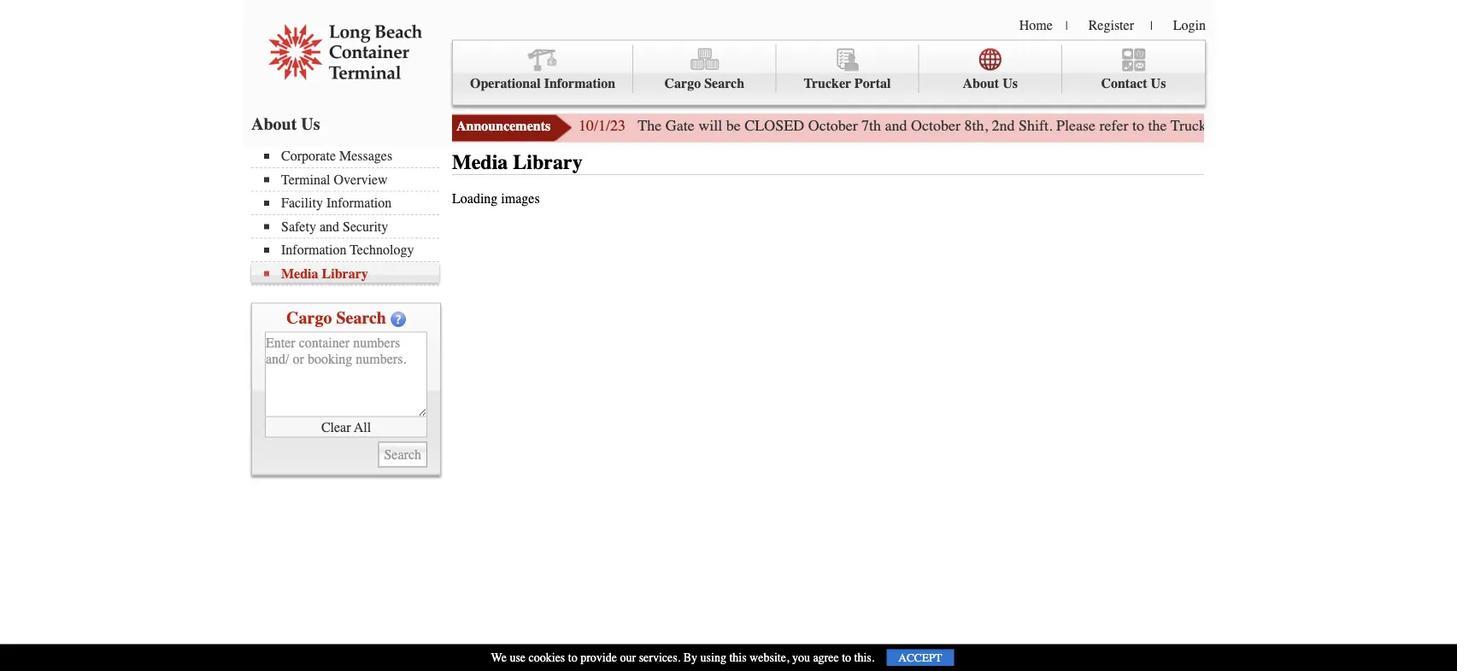 Task type: describe. For each thing, give the bounding box(es) containing it.
refer
[[1100, 117, 1129, 135]]

1 october from the left
[[808, 117, 858, 135]]

8th,
[[965, 117, 988, 135]]

cargo search link
[[633, 45, 776, 93]]

the
[[638, 117, 662, 135]]

all
[[354, 419, 371, 435]]

you
[[792, 651, 810, 665]]

10/1/23 the gate will be closed october 7th and october 8th, 2nd shift. please refer to the truck gate hours web page for further gate de
[[579, 117, 1457, 135]]

web
[[1285, 117, 1311, 135]]

1 horizontal spatial to
[[842, 651, 851, 665]]

about us link
[[919, 45, 1062, 93]]

7th
[[862, 117, 881, 135]]

0 horizontal spatial about
[[251, 114, 297, 134]]

accept button
[[887, 650, 954, 667]]

contact
[[1101, 76, 1147, 91]]

using
[[700, 651, 726, 665]]

0 vertical spatial information
[[544, 76, 615, 91]]

security
[[343, 219, 388, 235]]

further
[[1369, 117, 1411, 135]]

terminal
[[281, 172, 330, 188]]

2nd
[[992, 117, 1015, 135]]

cargo search inside cargo search link
[[665, 76, 744, 91]]

register link
[[1088, 17, 1134, 33]]

announcements
[[456, 118, 551, 134]]

use
[[510, 651, 526, 665]]

0 horizontal spatial to
[[568, 651, 577, 665]]

1 vertical spatial information
[[326, 195, 392, 211]]

login link
[[1173, 17, 1206, 33]]

about us inside 'link'
[[963, 76, 1018, 91]]

facility
[[281, 195, 323, 211]]

this.
[[854, 651, 875, 665]]

library inside corporate messages terminal overview facility information safety and security information technology media library
[[322, 266, 368, 282]]

provide
[[580, 651, 617, 665]]

menu bar containing corporate messages
[[251, 147, 448, 286]]

gate
[[1415, 117, 1440, 135]]

agree
[[813, 651, 839, 665]]

0 horizontal spatial us
[[301, 114, 320, 134]]

operational
[[470, 76, 541, 91]]

media inside corporate messages terminal overview facility information safety and security information technology media library
[[281, 266, 318, 282]]

operational information
[[470, 76, 615, 91]]

home
[[1019, 17, 1053, 33]]

us for contact us link
[[1151, 76, 1166, 91]]

1 vertical spatial cargo
[[286, 308, 332, 328]]

10/1/23
[[579, 117, 626, 135]]

we
[[491, 651, 507, 665]]

overview
[[334, 172, 388, 188]]

we use cookies to provide our services. by using this website, you agree to this.
[[491, 651, 875, 665]]

1 vertical spatial cargo search
[[286, 308, 386, 328]]

2 gate from the left
[[1211, 117, 1240, 135]]

Enter container numbers and/ or booking numbers.  text field
[[265, 332, 427, 417]]

2 | from the left
[[1150, 19, 1153, 32]]

0 horizontal spatial search
[[336, 308, 386, 328]]

messages
[[339, 148, 392, 164]]

corporate
[[281, 148, 336, 164]]

accept
[[898, 652, 942, 665]]

register
[[1088, 17, 1134, 33]]



Task type: locate. For each thing, give the bounding box(es) containing it.
1 horizontal spatial about
[[963, 76, 999, 91]]

media down safety
[[281, 266, 318, 282]]

1 gate from the left
[[665, 117, 695, 135]]

0 vertical spatial menu bar
[[452, 40, 1206, 106]]

None submit
[[378, 442, 427, 468]]

corporate messages link
[[264, 148, 439, 164]]

october left 7th
[[808, 117, 858, 135]]

library up images
[[513, 151, 583, 174]]

to
[[1132, 117, 1144, 135], [568, 651, 577, 665], [842, 651, 851, 665]]

1 vertical spatial library
[[322, 266, 368, 282]]

1 vertical spatial media
[[281, 266, 318, 282]]

closed
[[744, 117, 804, 135]]

cargo up will
[[665, 76, 701, 91]]

truck
[[1171, 117, 1207, 135]]

1 vertical spatial and
[[320, 219, 339, 235]]

2 vertical spatial information
[[281, 242, 346, 258]]

loading
[[452, 191, 498, 207]]

0 horizontal spatial and
[[320, 219, 339, 235]]

about us up the 2nd
[[963, 76, 1018, 91]]

clear
[[321, 419, 351, 435]]

clear all
[[321, 419, 371, 435]]

0 horizontal spatial media
[[281, 266, 318, 282]]

0 horizontal spatial gate
[[665, 117, 695, 135]]

us
[[1003, 76, 1018, 91], [1151, 76, 1166, 91], [301, 114, 320, 134]]

will
[[698, 117, 722, 135]]

1 | from the left
[[1066, 19, 1068, 32]]

operational information link
[[453, 45, 633, 93]]

us up the 2nd
[[1003, 76, 1018, 91]]

|
[[1066, 19, 1068, 32], [1150, 19, 1153, 32]]

us for about us 'link'
[[1003, 76, 1018, 91]]

0 vertical spatial search
[[704, 76, 744, 91]]

1 horizontal spatial library
[[513, 151, 583, 174]]

about up 8th,
[[963, 76, 999, 91]]

0 horizontal spatial |
[[1066, 19, 1068, 32]]

trucker portal
[[804, 76, 891, 91]]

search inside menu bar
[[704, 76, 744, 91]]

and
[[885, 117, 907, 135], [320, 219, 339, 235]]

media library link
[[264, 266, 439, 282]]

cargo search down media library link
[[286, 308, 386, 328]]

1 vertical spatial about
[[251, 114, 297, 134]]

0 vertical spatial cargo search
[[665, 76, 744, 91]]

services.
[[639, 651, 680, 665]]

0 vertical spatial media
[[452, 151, 508, 174]]

information
[[544, 76, 615, 91], [326, 195, 392, 211], [281, 242, 346, 258]]

media library
[[452, 151, 583, 174]]

us right contact
[[1151, 76, 1166, 91]]

search
[[704, 76, 744, 91], [336, 308, 386, 328]]

facility information link
[[264, 195, 439, 211]]

images
[[501, 191, 540, 207]]

1 horizontal spatial about us
[[963, 76, 1018, 91]]

technology
[[350, 242, 414, 258]]

about inside 'link'
[[963, 76, 999, 91]]

about
[[963, 76, 999, 91], [251, 114, 297, 134]]

media
[[452, 151, 508, 174], [281, 266, 318, 282]]

menu bar containing operational information
[[452, 40, 1206, 106]]

contact us
[[1101, 76, 1166, 91]]

0 vertical spatial and
[[885, 117, 907, 135]]

1 horizontal spatial gate
[[1211, 117, 1240, 135]]

cargo inside menu bar
[[665, 76, 701, 91]]

the
[[1148, 117, 1167, 135]]

home link
[[1019, 17, 1053, 33]]

media up "loading"
[[452, 151, 508, 174]]

be
[[726, 117, 741, 135]]

search up 'be'
[[704, 76, 744, 91]]

and right safety
[[320, 219, 339, 235]]

0 horizontal spatial cargo search
[[286, 308, 386, 328]]

loading images
[[452, 191, 540, 207]]

hours
[[1244, 117, 1281, 135]]

for
[[1347, 117, 1365, 135]]

safety and security link
[[264, 219, 439, 235]]

information down overview
[[326, 195, 392, 211]]

0 vertical spatial about
[[963, 76, 999, 91]]

1 horizontal spatial search
[[704, 76, 744, 91]]

0 vertical spatial about us
[[963, 76, 1018, 91]]

1 vertical spatial about us
[[251, 114, 320, 134]]

search down media library link
[[336, 308, 386, 328]]

1 horizontal spatial cargo search
[[665, 76, 744, 91]]

gate right the the
[[665, 117, 695, 135]]

information technology link
[[264, 242, 439, 258]]

1 horizontal spatial menu bar
[[452, 40, 1206, 106]]

0 horizontal spatial cargo
[[286, 308, 332, 328]]

october left 8th,
[[911, 117, 961, 135]]

about up the 'corporate'
[[251, 114, 297, 134]]

1 horizontal spatial and
[[885, 117, 907, 135]]

2 october from the left
[[911, 117, 961, 135]]

information up 10/1/23
[[544, 76, 615, 91]]

information down safety
[[281, 242, 346, 258]]

and right 7th
[[885, 117, 907, 135]]

safety
[[281, 219, 316, 235]]

1 horizontal spatial |
[[1150, 19, 1153, 32]]

this
[[729, 651, 747, 665]]

terminal overview link
[[264, 172, 439, 188]]

1 horizontal spatial us
[[1003, 76, 1018, 91]]

corporate messages terminal overview facility information safety and security information technology media library
[[281, 148, 414, 282]]

0 horizontal spatial october
[[808, 117, 858, 135]]

cargo search up will
[[665, 76, 744, 91]]

0 horizontal spatial about us
[[251, 114, 320, 134]]

to left provide
[[568, 651, 577, 665]]

0 vertical spatial cargo
[[665, 76, 701, 91]]

0 horizontal spatial library
[[322, 266, 368, 282]]

2 horizontal spatial to
[[1132, 117, 1144, 135]]

page
[[1314, 117, 1343, 135]]

cargo
[[665, 76, 701, 91], [286, 308, 332, 328]]

library
[[513, 151, 583, 174], [322, 266, 368, 282]]

login
[[1173, 17, 1206, 33]]

0 vertical spatial library
[[513, 151, 583, 174]]

cargo search
[[665, 76, 744, 91], [286, 308, 386, 328]]

portal
[[855, 76, 891, 91]]

library down information technology link
[[322, 266, 368, 282]]

2 horizontal spatial us
[[1151, 76, 1166, 91]]

please
[[1056, 117, 1096, 135]]

october
[[808, 117, 858, 135], [911, 117, 961, 135]]

shift.
[[1019, 117, 1053, 135]]

gate right the truck
[[1211, 117, 1240, 135]]

| right the home
[[1066, 19, 1068, 32]]

1 vertical spatial search
[[336, 308, 386, 328]]

about us up the 'corporate'
[[251, 114, 320, 134]]

| left login
[[1150, 19, 1153, 32]]

contact us link
[[1062, 45, 1205, 93]]

de
[[1444, 117, 1457, 135]]

1 horizontal spatial october
[[911, 117, 961, 135]]

to left 'this.'
[[842, 651, 851, 665]]

0 horizontal spatial menu bar
[[251, 147, 448, 286]]

website,
[[750, 651, 789, 665]]

clear all button
[[265, 417, 427, 438]]

1 vertical spatial menu bar
[[251, 147, 448, 286]]

cargo down media library link
[[286, 308, 332, 328]]

1 horizontal spatial media
[[452, 151, 508, 174]]

and inside corporate messages terminal overview facility information safety and security information technology media library
[[320, 219, 339, 235]]

by
[[683, 651, 697, 665]]

to left the
[[1132, 117, 1144, 135]]

trucker portal link
[[776, 45, 919, 93]]

us up the 'corporate'
[[301, 114, 320, 134]]

trucker
[[804, 76, 851, 91]]

menu bar
[[452, 40, 1206, 106], [251, 147, 448, 286]]

gate
[[665, 117, 695, 135], [1211, 117, 1240, 135]]

cookies
[[529, 651, 565, 665]]

1 horizontal spatial cargo
[[665, 76, 701, 91]]

us inside 'link'
[[1003, 76, 1018, 91]]

about us
[[963, 76, 1018, 91], [251, 114, 320, 134]]

our
[[620, 651, 636, 665]]



Task type: vqa. For each thing, say whether or not it's contained in the screenshot.
fifth row from the bottom
no



